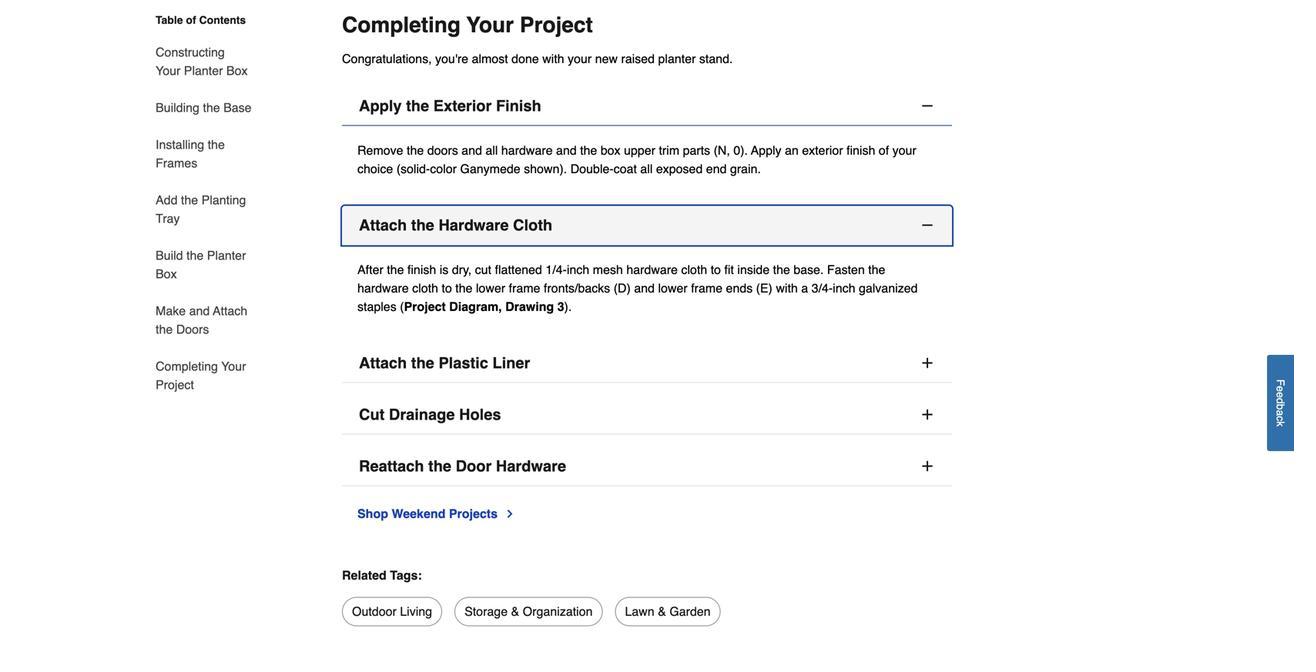 Task type: locate. For each thing, give the bounding box(es) containing it.
inch
[[567, 263, 589, 277], [833, 281, 855, 295]]

0 vertical spatial planter
[[184, 64, 223, 78]]

1 horizontal spatial finish
[[847, 143, 875, 158]]

3 plus image from the top
[[920, 459, 935, 474]]

completing up congratulations,
[[342, 13, 461, 37]]

reattach the door hardware button
[[342, 447, 952, 486]]

0 vertical spatial project
[[520, 13, 593, 37]]

attach up cut
[[359, 354, 407, 372]]

of
[[186, 14, 196, 26], [879, 143, 889, 158]]

0 horizontal spatial finish
[[407, 263, 436, 277]]

of right table
[[186, 14, 196, 26]]

completing down "doors"
[[156, 359, 218, 374]]

0 vertical spatial hardware
[[501, 143, 553, 158]]

apply up remove
[[359, 97, 402, 115]]

).
[[564, 300, 572, 314]]

lower right (d)
[[658, 281, 688, 295]]

1 vertical spatial your
[[156, 64, 181, 78]]

box inside constructing your planter box
[[226, 64, 248, 78]]

0 vertical spatial plus image
[[920, 355, 935, 371]]

constructing
[[156, 45, 225, 59]]

the inside installing the frames
[[208, 138, 225, 152]]

plus image inside reattach the door hardware button
[[920, 459, 935, 474]]

all down upper
[[640, 162, 653, 176]]

1 horizontal spatial of
[[879, 143, 889, 158]]

0 horizontal spatial &
[[511, 605, 519, 619]]

contents
[[199, 14, 246, 26]]

weekend
[[392, 507, 446, 521]]

0 horizontal spatial of
[[186, 14, 196, 26]]

the up double- at the left top of page
[[580, 143, 597, 158]]

hardware up staples
[[357, 281, 409, 295]]

1 vertical spatial with
[[776, 281, 798, 295]]

0 horizontal spatial cloth
[[412, 281, 438, 295]]

&
[[511, 605, 519, 619], [658, 605, 666, 619]]

0 horizontal spatial project
[[156, 378, 194, 392]]

attach the plastic liner
[[359, 354, 530, 372]]

2 vertical spatial project
[[156, 378, 194, 392]]

add the planting tray
[[156, 193, 246, 226]]

e up d
[[1275, 386, 1287, 392]]

hardware up (d)
[[626, 263, 678, 277]]

plastic
[[439, 354, 488, 372]]

plus image inside attach the plastic liner button
[[920, 355, 935, 371]]

finish left is
[[407, 263, 436, 277]]

0 horizontal spatial completing
[[156, 359, 218, 374]]

and up ganymede
[[462, 143, 482, 158]]

with inside after the finish is dry, cut flattened 1/4-inch mesh hardware cloth to fit inside the base. fasten the hardware cloth to the lower frame fronts/backs (d) and lower frame ends (e) with a 3/4-inch galvanized staples (
[[776, 281, 798, 295]]

0 vertical spatial box
[[226, 64, 248, 78]]

e
[[1275, 386, 1287, 392], [1275, 392, 1287, 398]]

planter inside constructing your planter box
[[184, 64, 223, 78]]

box inside build the planter box
[[156, 267, 177, 281]]

1 horizontal spatial lower
[[658, 281, 688, 295]]

2 horizontal spatial your
[[466, 13, 514, 37]]

1 horizontal spatial box
[[226, 64, 248, 78]]

a up k
[[1275, 410, 1287, 416]]

1 vertical spatial plus image
[[920, 407, 935, 423]]

after
[[357, 263, 383, 277]]

1 vertical spatial all
[[640, 162, 653, 176]]

0 vertical spatial a
[[801, 281, 808, 295]]

a inside after the finish is dry, cut flattened 1/4-inch mesh hardware cloth to fit inside the base. fasten the hardware cloth to the lower frame fronts/backs (d) and lower frame ends (e) with a 3/4-inch galvanized staples (
[[801, 281, 808, 295]]

hardware inside button
[[496, 458, 566, 475]]

your for constructing your planter box link
[[156, 64, 181, 78]]

the down dry,
[[455, 281, 473, 295]]

project down "doors"
[[156, 378, 194, 392]]

the up (solid-
[[407, 143, 424, 158]]

plus image for hardware
[[920, 459, 935, 474]]

inch up fronts/backs
[[567, 263, 589, 277]]

0 vertical spatial completing
[[342, 13, 461, 37]]

0 horizontal spatial frame
[[509, 281, 540, 295]]

2 & from the left
[[658, 605, 666, 619]]

the left base.
[[773, 263, 790, 277]]

of inside remove the doors and all hardware and the box upper trim parts (n, 0). apply an exterior finish of your choice (solid-color ganymede shown). double-coat all exposed end grain.
[[879, 143, 889, 158]]

inch down fasten
[[833, 281, 855, 295]]

0 vertical spatial apply
[[359, 97, 402, 115]]

outdoor living link
[[342, 597, 442, 627]]

0 vertical spatial cloth
[[681, 263, 707, 277]]

staples
[[357, 300, 396, 314]]

apply
[[359, 97, 402, 115], [751, 143, 782, 158]]

all up ganymede
[[486, 143, 498, 158]]

cloth
[[681, 263, 707, 277], [412, 281, 438, 295]]

completing your project up you're
[[342, 13, 593, 37]]

build
[[156, 248, 183, 263]]

box up base
[[226, 64, 248, 78]]

1 vertical spatial cloth
[[412, 281, 438, 295]]

hardware up chevron right image
[[496, 458, 566, 475]]

the right build
[[186, 248, 204, 263]]

k
[[1275, 422, 1287, 427]]

2 vertical spatial your
[[221, 359, 246, 374]]

1 vertical spatial apply
[[751, 143, 782, 158]]

your inside the completing your project
[[221, 359, 246, 374]]

ends
[[726, 281, 753, 295]]

planter down constructing
[[184, 64, 223, 78]]

storage
[[465, 605, 508, 619]]

upper
[[624, 143, 655, 158]]

frame left the ends
[[691, 281, 723, 295]]

project up congratulations, you're almost done with your new raised planter stand.
[[520, 13, 593, 37]]

apply inside button
[[359, 97, 402, 115]]

with right done
[[542, 52, 564, 66]]

1 vertical spatial box
[[156, 267, 177, 281]]

0 vertical spatial hardware
[[439, 216, 509, 234]]

box for constructing your planter box
[[226, 64, 248, 78]]

2 vertical spatial plus image
[[920, 459, 935, 474]]

new
[[595, 52, 618, 66]]

project down is
[[404, 300, 446, 314]]

installing the frames
[[156, 138, 225, 170]]

the right add
[[181, 193, 198, 207]]

fronts/backs
[[544, 281, 610, 295]]

0 horizontal spatial apply
[[359, 97, 402, 115]]

and inside make and attach the doors
[[189, 304, 210, 318]]

frame up drawing
[[509, 281, 540, 295]]

& for storage
[[511, 605, 519, 619]]

completing your project
[[342, 13, 593, 37], [156, 359, 246, 392]]

1 horizontal spatial &
[[658, 605, 666, 619]]

1 plus image from the top
[[920, 355, 935, 371]]

0 horizontal spatial lower
[[476, 281, 505, 295]]

and up "doors"
[[189, 304, 210, 318]]

1 vertical spatial attach
[[213, 304, 247, 318]]

2 vertical spatial attach
[[359, 354, 407, 372]]

0 horizontal spatial with
[[542, 52, 564, 66]]

building the base
[[156, 101, 252, 115]]

& right the lawn
[[658, 605, 666, 619]]

your for completing your project link
[[221, 359, 246, 374]]

f e e d b a c k button
[[1267, 355, 1294, 452]]

the right the installing
[[208, 138, 225, 152]]

finish right exterior
[[847, 143, 875, 158]]

0 horizontal spatial completing your project
[[156, 359, 246, 392]]

0 horizontal spatial box
[[156, 267, 177, 281]]

box down build
[[156, 267, 177, 281]]

your
[[568, 52, 592, 66], [892, 143, 916, 158]]

1 vertical spatial hardware
[[626, 263, 678, 277]]

1 horizontal spatial with
[[776, 281, 798, 295]]

remove
[[357, 143, 403, 158]]

1 vertical spatial hardware
[[496, 458, 566, 475]]

1 horizontal spatial frame
[[691, 281, 723, 295]]

tags:
[[390, 568, 422, 583]]

attach down build the planter box link
[[213, 304, 247, 318]]

1 horizontal spatial hardware
[[501, 143, 553, 158]]

stand.
[[699, 52, 733, 66]]

1 vertical spatial of
[[879, 143, 889, 158]]

0 vertical spatial inch
[[567, 263, 589, 277]]

1 vertical spatial your
[[892, 143, 916, 158]]

plus image
[[920, 355, 935, 371], [920, 407, 935, 423], [920, 459, 935, 474]]

0 vertical spatial to
[[711, 263, 721, 277]]

completing
[[342, 13, 461, 37], [156, 359, 218, 374]]

1 horizontal spatial project
[[404, 300, 446, 314]]

box
[[226, 64, 248, 78], [156, 267, 177, 281]]

the inside build the planter box
[[186, 248, 204, 263]]

planter
[[184, 64, 223, 78], [207, 248, 246, 263]]

a left 3/4-
[[801, 281, 808, 295]]

0 horizontal spatial your
[[156, 64, 181, 78]]

0 vertical spatial finish
[[847, 143, 875, 158]]

related tags:
[[342, 568, 422, 583]]

cut
[[359, 406, 385, 424]]

finish
[[847, 143, 875, 158], [407, 263, 436, 277]]

installing the frames link
[[156, 126, 253, 182]]

your inside constructing your planter box
[[156, 64, 181, 78]]

and right (d)
[[634, 281, 655, 295]]

to left fit
[[711, 263, 721, 277]]

1 & from the left
[[511, 605, 519, 619]]

& right storage at left bottom
[[511, 605, 519, 619]]

the down the make at the left
[[156, 322, 173, 337]]

0 horizontal spatial a
[[801, 281, 808, 295]]

hardware up the cut
[[439, 216, 509, 234]]

planter down add the planting tray link
[[207, 248, 246, 263]]

a inside button
[[1275, 410, 1287, 416]]

2 plus image from the top
[[920, 407, 935, 423]]

completing your project down "doors"
[[156, 359, 246, 392]]

parts
[[683, 143, 710, 158]]

attach up after
[[359, 216, 407, 234]]

frames
[[156, 156, 197, 170]]

0 horizontal spatial hardware
[[357, 281, 409, 295]]

(d)
[[614, 281, 631, 295]]

0 vertical spatial completing your project
[[342, 13, 593, 37]]

base.
[[794, 263, 824, 277]]

1 horizontal spatial your
[[221, 359, 246, 374]]

attach inside make and attach the doors
[[213, 304, 247, 318]]

add the planting tray link
[[156, 182, 253, 237]]

the inside add the planting tray
[[181, 193, 198, 207]]

the inside make and attach the doors
[[156, 322, 173, 337]]

0 vertical spatial your
[[568, 52, 592, 66]]

to down is
[[442, 281, 452, 295]]

attach inside button
[[359, 216, 407, 234]]

1 horizontal spatial a
[[1275, 410, 1287, 416]]

0 horizontal spatial inch
[[567, 263, 589, 277]]

lower up project diagram, drawing 3 ).
[[476, 281, 505, 295]]

cloth
[[513, 216, 552, 234]]

table of contents element
[[137, 12, 253, 394]]

1 lower from the left
[[476, 281, 505, 295]]

your down constructing
[[156, 64, 181, 78]]

e up b
[[1275, 392, 1287, 398]]

1 vertical spatial completing your project
[[156, 359, 246, 392]]

1 vertical spatial inch
[[833, 281, 855, 295]]

1 horizontal spatial cloth
[[681, 263, 707, 277]]

to
[[711, 263, 721, 277], [442, 281, 452, 295]]

lawn
[[625, 605, 655, 619]]

0).
[[734, 143, 748, 158]]

storage & organization
[[465, 605, 593, 619]]

0 vertical spatial attach
[[359, 216, 407, 234]]

apply the exterior finish
[[359, 97, 541, 115]]

0 vertical spatial your
[[466, 13, 514, 37]]

build the planter box
[[156, 248, 246, 281]]

constructing your planter box
[[156, 45, 248, 78]]

with right (e) at the right top
[[776, 281, 798, 295]]

congratulations,
[[342, 52, 432, 66]]

1 horizontal spatial your
[[892, 143, 916, 158]]

the down (solid-
[[411, 216, 434, 234]]

1 vertical spatial finish
[[407, 263, 436, 277]]

the right after
[[387, 263, 404, 277]]

1 horizontal spatial inch
[[833, 281, 855, 295]]

attach inside button
[[359, 354, 407, 372]]

hardware inside button
[[439, 216, 509, 234]]

reattach
[[359, 458, 424, 475]]

finish inside remove the doors and all hardware and the box upper trim parts (n, 0). apply an exterior finish of your choice (solid-color ganymede shown). double-coat all exposed end grain.
[[847, 143, 875, 158]]

2 e from the top
[[1275, 392, 1287, 398]]

0 vertical spatial all
[[486, 143, 498, 158]]

apply right 0).
[[751, 143, 782, 158]]

all
[[486, 143, 498, 158], [640, 162, 653, 176]]

cut drainage holes button
[[342, 396, 952, 435]]

you're
[[435, 52, 468, 66]]

frame
[[509, 281, 540, 295], [691, 281, 723, 295]]

0 horizontal spatial to
[[442, 281, 452, 295]]

of right exterior
[[879, 143, 889, 158]]

apply the exterior finish button
[[342, 87, 952, 126]]

1 vertical spatial completing
[[156, 359, 218, 374]]

0 vertical spatial with
[[542, 52, 564, 66]]

with
[[542, 52, 564, 66], [776, 281, 798, 295]]

building
[[156, 101, 199, 115]]

hardware up shown).
[[501, 143, 553, 158]]

1 vertical spatial planter
[[207, 248, 246, 263]]

1 vertical spatial a
[[1275, 410, 1287, 416]]

minus image
[[920, 98, 935, 114]]

grain.
[[730, 162, 761, 176]]

planter inside build the planter box
[[207, 248, 246, 263]]

after the finish is dry, cut flattened 1/4-inch mesh hardware cloth to fit inside the base. fasten the hardware cloth to the lower frame fronts/backs (d) and lower frame ends (e) with a 3/4-inch galvanized staples (
[[357, 263, 918, 314]]

your down make and attach the doors link
[[221, 359, 246, 374]]

attach for attach the hardware cloth
[[359, 216, 407, 234]]

& inside "link"
[[511, 605, 519, 619]]

1 horizontal spatial completing your project
[[342, 13, 593, 37]]

1 horizontal spatial apply
[[751, 143, 782, 158]]

box
[[601, 143, 621, 158]]

the
[[406, 97, 429, 115], [203, 101, 220, 115], [208, 138, 225, 152], [407, 143, 424, 158], [580, 143, 597, 158], [181, 193, 198, 207], [411, 216, 434, 234], [186, 248, 204, 263], [387, 263, 404, 277], [773, 263, 790, 277], [868, 263, 885, 277], [455, 281, 473, 295], [156, 322, 173, 337], [411, 354, 434, 372], [428, 458, 451, 475]]

2 frame from the left
[[691, 281, 723, 295]]

attach the hardware cloth button
[[342, 206, 952, 245]]

outdoor
[[352, 605, 397, 619]]

make and attach the doors
[[156, 304, 247, 337]]

your up almost
[[466, 13, 514, 37]]



Task type: vqa. For each thing, say whether or not it's contained in the screenshot.
Cut
yes



Task type: describe. For each thing, give the bounding box(es) containing it.
attach the plastic liner button
[[342, 344, 952, 383]]

the left door
[[428, 458, 451, 475]]

tray
[[156, 211, 180, 226]]

finish inside after the finish is dry, cut flattened 1/4-inch mesh hardware cloth to fit inside the base. fasten the hardware cloth to the lower frame fronts/backs (d) and lower frame ends (e) with a 3/4-inch galvanized staples (
[[407, 263, 436, 277]]

planter for the
[[207, 248, 246, 263]]

3/4-
[[812, 281, 833, 295]]

storage & organization link
[[455, 597, 603, 627]]

ganymede
[[460, 162, 520, 176]]

shown).
[[524, 162, 567, 176]]

2 horizontal spatial hardware
[[626, 263, 678, 277]]

box for build the planter box
[[156, 267, 177, 281]]

coat
[[614, 162, 637, 176]]

1 vertical spatial to
[[442, 281, 452, 295]]

shop
[[357, 507, 388, 521]]

drawing
[[505, 300, 554, 314]]

shop weekend projects
[[357, 507, 498, 521]]

1 horizontal spatial all
[[640, 162, 653, 176]]

table
[[156, 14, 183, 26]]

1 e from the top
[[1275, 386, 1287, 392]]

completing your project inside completing your project link
[[156, 359, 246, 392]]

installing
[[156, 138, 204, 152]]

c
[[1275, 416, 1287, 422]]

and up shown).
[[556, 143, 577, 158]]

apply inside remove the doors and all hardware and the box upper trim parts (n, 0). apply an exterior finish of your choice (solid-color ganymede shown). double-coat all exposed end grain.
[[751, 143, 782, 158]]

(n,
[[714, 143, 730, 158]]

outdoor living
[[352, 605, 432, 619]]

related
[[342, 568, 387, 583]]

projects
[[449, 507, 498, 521]]

almost
[[472, 52, 508, 66]]

is
[[440, 263, 449, 277]]

choice
[[357, 162, 393, 176]]

1 horizontal spatial to
[[711, 263, 721, 277]]

hardware inside remove the doors and all hardware and the box upper trim parts (n, 0). apply an exterior finish of your choice (solid-color ganymede shown). double-coat all exposed end grain.
[[501, 143, 553, 158]]

lawn & garden
[[625, 605, 711, 619]]

(
[[400, 300, 404, 314]]

f
[[1275, 380, 1287, 386]]

reattach the door hardware
[[359, 458, 566, 475]]

remove the doors and all hardware and the box upper trim parts (n, 0). apply an exterior finish of your choice (solid-color ganymede shown). double-coat all exposed end grain.
[[357, 143, 916, 176]]

congratulations, you're almost done with your new raised planter stand.
[[342, 52, 733, 66]]

the left base
[[203, 101, 220, 115]]

drainage
[[389, 406, 455, 424]]

lawn & garden link
[[615, 597, 721, 627]]

plus image inside cut drainage holes "button"
[[920, 407, 935, 423]]

liner
[[493, 354, 530, 372]]

doors
[[427, 143, 458, 158]]

0 horizontal spatial your
[[568, 52, 592, 66]]

attach for attach the plastic liner
[[359, 354, 407, 372]]

exposed
[[656, 162, 703, 176]]

make
[[156, 304, 186, 318]]

galvanized
[[859, 281, 918, 295]]

organization
[[523, 605, 593, 619]]

make and attach the doors link
[[156, 293, 253, 348]]

plus image for liner
[[920, 355, 935, 371]]

planter for your
[[184, 64, 223, 78]]

flattened
[[495, 263, 542, 277]]

0 horizontal spatial all
[[486, 143, 498, 158]]

double-
[[570, 162, 614, 176]]

mesh
[[593, 263, 623, 277]]

build the planter box link
[[156, 237, 253, 293]]

and inside after the finish is dry, cut flattened 1/4-inch mesh hardware cloth to fit inside the base. fasten the hardware cloth to the lower frame fronts/backs (d) and lower frame ends (e) with a 3/4-inch galvanized staples (
[[634, 281, 655, 295]]

base
[[223, 101, 252, 115]]

(solid-
[[396, 162, 430, 176]]

completing inside the completing your project
[[156, 359, 218, 374]]

diagram,
[[449, 300, 502, 314]]

cut drainage holes
[[359, 406, 501, 424]]

chevron right image
[[504, 508, 516, 520]]

shop weekend projects link
[[357, 505, 516, 523]]

minus image
[[920, 218, 935, 233]]

& for lawn
[[658, 605, 666, 619]]

your inside remove the doors and all hardware and the box upper trim parts (n, 0). apply an exterior finish of your choice (solid-color ganymede shown). double-coat all exposed end grain.
[[892, 143, 916, 158]]

done
[[512, 52, 539, 66]]

exterior
[[802, 143, 843, 158]]

the left plastic
[[411, 354, 434, 372]]

the up galvanized
[[868, 263, 885, 277]]

2 horizontal spatial project
[[520, 13, 593, 37]]

2 vertical spatial hardware
[[357, 281, 409, 295]]

constructing your planter box link
[[156, 34, 253, 89]]

doors
[[176, 322, 209, 337]]

(e)
[[756, 281, 773, 295]]

fasten
[[827, 263, 865, 277]]

1 horizontal spatial completing
[[342, 13, 461, 37]]

0 vertical spatial of
[[186, 14, 196, 26]]

b
[[1275, 404, 1287, 410]]

the left 'exterior'
[[406, 97, 429, 115]]

exterior
[[433, 97, 492, 115]]

1 frame from the left
[[509, 281, 540, 295]]

an
[[785, 143, 799, 158]]

inside
[[737, 263, 770, 277]]

attach the hardware cloth
[[359, 216, 552, 234]]

raised
[[621, 52, 655, 66]]

3
[[557, 300, 564, 314]]

dry,
[[452, 263, 472, 277]]

fit
[[724, 263, 734, 277]]

garden
[[670, 605, 711, 619]]

f e e d b a c k
[[1275, 380, 1287, 427]]

door
[[456, 458, 492, 475]]

1 vertical spatial project
[[404, 300, 446, 314]]

finish
[[496, 97, 541, 115]]

color
[[430, 162, 457, 176]]

project inside the completing your project
[[156, 378, 194, 392]]

holes
[[459, 406, 501, 424]]

trim
[[659, 143, 679, 158]]

2 lower from the left
[[658, 281, 688, 295]]

d
[[1275, 398, 1287, 404]]



